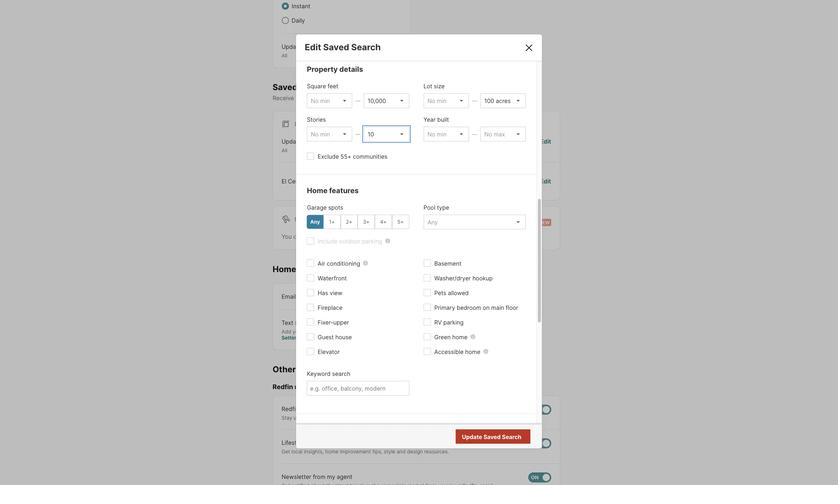 Task type: locate. For each thing, give the bounding box(es) containing it.
and right style
[[397, 449, 406, 455]]

or
[[421, 415, 426, 421]]

0 vertical spatial search
[[352, 42, 381, 52]]

2 horizontal spatial on
[[483, 305, 490, 312]]

1 edit button from the top
[[541, 137, 552, 154]]

0 horizontal spatial home
[[273, 265, 297, 275]]

include outdoor parking
[[318, 238, 383, 245]]

1 vertical spatial parking
[[444, 319, 464, 327]]

sell
[[427, 415, 435, 421]]

pool
[[424, 204, 436, 211]]

2 vertical spatial edit
[[541, 178, 552, 185]]

home inside lifestyle & tips get local insights, home improvement tips, style and design resources.
[[325, 449, 339, 455]]

2 types from the top
[[303, 138, 319, 145]]

1 vertical spatial on
[[483, 305, 490, 312]]

update down 'for sale'
[[282, 138, 302, 145]]

on right date on the bottom left of page
[[320, 415, 326, 421]]

lot
[[424, 83, 433, 90]]

your up settings
[[293, 329, 303, 335]]

for rent
[[295, 216, 323, 223]]

washer/dryer
[[435, 275, 471, 282]]

on for searches
[[367, 95, 374, 102]]

2 vertical spatial update
[[462, 434, 483, 441]]

1 horizontal spatial on
[[367, 95, 374, 102]]

basement
[[435, 260, 462, 268]]

1 horizontal spatial searches
[[342, 233, 368, 241]]

e.g. office, balcony, modern text field
[[310, 386, 406, 393]]

property details
[[307, 65, 363, 74]]

improvement
[[340, 449, 371, 455]]

newsletter
[[282, 474, 312, 481]]

tips,
[[373, 449, 383, 455]]

account settings link
[[282, 329, 367, 341]]

0 vertical spatial types
[[303, 43, 319, 50]]

instant
[[292, 3, 311, 10]]

1 update types all from the top
[[282, 43, 319, 59]]

results
[[502, 434, 521, 441]]

0 horizontal spatial your
[[293, 329, 303, 335]]

communities
[[353, 153, 388, 160]]

home for home features
[[307, 187, 328, 195]]

0 vertical spatial for
[[295, 121, 306, 128]]

keyword
[[307, 371, 331, 378]]

1 for from the top
[[295, 121, 306, 128]]

0 horizontal spatial search
[[352, 42, 381, 52]]

stay
[[282, 415, 292, 421]]

1 vertical spatial all
[[282, 148, 288, 154]]

—
[[356, 98, 361, 104], [473, 98, 478, 104], [356, 131, 361, 137], [473, 131, 478, 137]]

0 horizontal spatial to
[[301, 415, 306, 421]]

garage spots
[[307, 204, 344, 211]]

all up el at left
[[282, 148, 288, 154]]

1 vertical spatial searches
[[342, 233, 368, 241]]

and right home,
[[457, 415, 466, 421]]

spots
[[329, 204, 344, 211]]

1 horizontal spatial parking
[[444, 319, 464, 327]]

can
[[294, 233, 303, 241]]

and inside lifestyle & tips get local insights, home improvement tips, style and design resources.
[[397, 449, 406, 455]]

1 horizontal spatial your
[[376, 95, 388, 102]]

garage
[[307, 204, 327, 211]]

edit saved search element
[[305, 42, 516, 52]]

update types all down 'for sale'
[[282, 138, 319, 154]]

on for news
[[320, 415, 326, 421]]

search up e.g. office, balcony, modern text box
[[332, 371, 351, 378]]

1 horizontal spatial home
[[307, 187, 328, 195]]

search right no
[[502, 434, 522, 441]]

for
[[413, 233, 421, 241]]

option group
[[307, 215, 410, 229]]

0 horizontal spatial on
[[320, 415, 326, 421]]

2 to from the left
[[404, 415, 409, 421]]

search inside the edit saved search dialog
[[332, 371, 351, 378]]

insights,
[[304, 449, 324, 455]]

redfin updates
[[273, 384, 321, 391]]

to right up
[[301, 415, 306, 421]]

searches down 2+ option
[[342, 233, 368, 241]]

details
[[340, 65, 363, 74]]

types up the property
[[303, 43, 319, 50]]

1 vertical spatial update types all
[[282, 138, 319, 154]]

2 vertical spatial home
[[325, 449, 339, 455]]

update saved search
[[462, 434, 522, 441]]

on left main
[[483, 305, 490, 312]]

None checkbox
[[529, 405, 552, 415], [529, 439, 552, 449], [529, 405, 552, 415], [529, 439, 552, 449]]

0 vertical spatial search
[[416, 95, 434, 102]]

1 vertical spatial for
[[295, 216, 306, 223]]

floor
[[506, 305, 519, 312]]

types
[[303, 43, 319, 50], [303, 138, 319, 145]]

option group inside the edit saved search dialog
[[307, 215, 410, 229]]

settings
[[282, 335, 303, 341]]

built
[[438, 116, 449, 123]]

home right accessible
[[466, 349, 481, 356]]

home for green home
[[453, 334, 468, 341]]

1 vertical spatial your
[[293, 329, 303, 335]]

you can create saved searches while searching for
[[282, 233, 422, 241]]

1 vertical spatial edit button
[[541, 177, 552, 186]]

exclude 55+ communities
[[318, 153, 388, 160]]

other emails
[[273, 365, 324, 375]]

0 horizontal spatial parking
[[362, 238, 383, 245]]

daily
[[292, 17, 305, 24]]

option group containing any
[[307, 215, 410, 229]]

5+
[[398, 219, 404, 225]]

1 vertical spatial search
[[332, 371, 351, 378]]

home
[[307, 187, 328, 195], [273, 265, 297, 275]]

2 update types all from the top
[[282, 138, 319, 154]]

2 for from the top
[[295, 216, 306, 223]]

edit inside dialog
[[305, 42, 321, 52]]

home up accessible home
[[453, 334, 468, 341]]

1 vertical spatial types
[[303, 138, 319, 145]]

fireplace
[[318, 305, 343, 312]]

all down daily radio
[[282, 53, 288, 59]]

— for year built
[[473, 131, 478, 137]]

0 vertical spatial redfin
[[273, 384, 293, 391]]

1+ radio
[[324, 215, 341, 229]]

size
[[434, 83, 445, 90]]

waterfront
[[318, 275, 347, 282]]

update types all up the property
[[282, 43, 319, 59]]

to left 'buy' at bottom
[[404, 415, 409, 421]]

0 vertical spatial your
[[376, 95, 388, 102]]

upper
[[334, 319, 349, 327]]

green home
[[435, 334, 468, 341]]

stories
[[307, 116, 326, 123]]

home features
[[307, 187, 359, 195]]

None checkbox
[[529, 473, 552, 483]]

1 horizontal spatial to
[[404, 415, 409, 421]]

2 vertical spatial on
[[320, 415, 326, 421]]

Daily radio
[[282, 17, 289, 24]]

search inside saved searches receive timely notifications based on your preferred search filters.
[[416, 95, 434, 102]]

any
[[311, 219, 320, 225]]

agent
[[337, 474, 353, 481]]

on inside the edit saved search dialog
[[483, 305, 490, 312]]

redfin inside redfin news stay up to date on redfin's tools and features, how to buy or sell a home, and connect with an agent.
[[282, 406, 299, 413]]

for
[[295, 121, 306, 128], [295, 216, 306, 223]]

elevator
[[318, 349, 340, 356]]

list box
[[307, 93, 353, 108], [364, 93, 410, 108], [424, 93, 469, 108], [481, 93, 526, 108], [307, 127, 353, 142], [364, 127, 410, 142], [424, 127, 469, 142], [481, 127, 526, 142], [424, 215, 526, 230]]

0 vertical spatial edit button
[[541, 137, 552, 154]]

redfin for redfin updates
[[273, 384, 293, 391]]

search for update saved search
[[502, 434, 522, 441]]

1 vertical spatial edit
[[541, 138, 552, 145]]

searching
[[385, 233, 412, 241]]

year
[[424, 116, 436, 123]]

for left sale
[[295, 121, 306, 128]]

0 horizontal spatial searches
[[300, 82, 338, 92]]

0 vertical spatial searches
[[300, 82, 338, 92]]

update types all
[[282, 43, 319, 59], [282, 138, 319, 154]]

on right based
[[367, 95, 374, 102]]

search down the lot
[[416, 95, 434, 102]]

receive
[[273, 95, 294, 102]]

types down 'for sale'
[[303, 138, 319, 145]]

1 horizontal spatial and
[[397, 449, 406, 455]]

your
[[376, 95, 388, 102], [293, 329, 303, 335]]

include
[[318, 238, 338, 245]]

feet
[[328, 83, 339, 90]]

0 vertical spatial on
[[367, 95, 374, 102]]

an
[[500, 415, 505, 421]]

bedroom
[[457, 305, 482, 312]]

features,
[[371, 415, 392, 421]]

— for square feet
[[356, 98, 361, 104]]

home down test
[[307, 187, 328, 195]]

5+ radio
[[392, 215, 410, 229]]

home left the tours
[[273, 265, 297, 275]]

email
[[282, 293, 296, 301]]

0 vertical spatial home
[[453, 334, 468, 341]]

0 vertical spatial edit
[[305, 42, 321, 52]]

redfin up stay
[[282, 406, 299, 413]]

Instant radio
[[282, 3, 289, 10]]

on inside redfin news stay up to date on redfin's tools and features, how to buy or sell a home, and connect with an agent.
[[320, 415, 326, 421]]

air
[[318, 260, 325, 268]]

guest house
[[318, 334, 352, 341]]

square
[[307, 83, 326, 90]]

home right insights,
[[325, 449, 339, 455]]

guest
[[318, 334, 334, 341]]

add your phone number in
[[282, 329, 346, 335]]

home inside the edit saved search dialog
[[307, 187, 328, 195]]

timely
[[296, 95, 312, 102]]

0 vertical spatial update types all
[[282, 43, 319, 59]]

based
[[349, 95, 366, 102]]

home for accessible home
[[466, 349, 481, 356]]

text (sms)
[[282, 320, 312, 327]]

2 all from the top
[[282, 148, 288, 154]]

1 to from the left
[[301, 415, 306, 421]]

0 horizontal spatial search
[[332, 371, 351, 378]]

1 vertical spatial home
[[273, 265, 297, 275]]

search up details
[[352, 42, 381, 52]]

parking up the green home
[[444, 319, 464, 327]]

1 vertical spatial home
[[466, 349, 481, 356]]

1 vertical spatial redfin
[[282, 406, 299, 413]]

up
[[294, 415, 300, 421]]

house
[[336, 334, 352, 341]]

update down daily radio
[[282, 43, 302, 50]]

edit saved search
[[305, 42, 381, 52]]

0 vertical spatial home
[[307, 187, 328, 195]]

home
[[453, 334, 468, 341], [466, 349, 481, 356], [325, 449, 339, 455]]

search
[[416, 95, 434, 102], [332, 371, 351, 378]]

and right tools
[[360, 415, 369, 421]]

1 horizontal spatial search
[[416, 95, 434, 102]]

on inside saved searches receive timely notifications based on your preferred search filters.
[[367, 95, 374, 102]]

your left the preferred
[[376, 95, 388, 102]]

searches up notifications
[[300, 82, 338, 92]]

redfin down other
[[273, 384, 293, 391]]

1 vertical spatial search
[[502, 434, 522, 441]]

style
[[384, 449, 396, 455]]

parking down 3+ option
[[362, 238, 383, 245]]

green
[[435, 334, 451, 341]]

Any radio
[[307, 215, 324, 229]]

my
[[327, 474, 335, 481]]

to
[[301, 415, 306, 421], [404, 415, 409, 421]]

search inside button
[[502, 434, 522, 441]]

for left rent
[[295, 216, 306, 223]]

update down connect
[[462, 434, 483, 441]]

0 vertical spatial all
[[282, 53, 288, 59]]

1 horizontal spatial search
[[502, 434, 522, 441]]



Task type: vqa. For each thing, say whether or not it's contained in the screenshot.
bottommost the from
no



Task type: describe. For each thing, give the bounding box(es) containing it.
update inside button
[[462, 434, 483, 441]]

2+ radio
[[341, 215, 358, 229]]

other
[[273, 365, 296, 375]]

fixer-upper
[[318, 319, 349, 327]]

rent
[[308, 216, 323, 223]]

lifestyle & tips get local insights, home improvement tips, style and design resources.
[[282, 440, 449, 455]]

tours
[[298, 265, 320, 275]]

0 vertical spatial parking
[[362, 238, 383, 245]]

pool type
[[424, 204, 450, 211]]

tools
[[347, 415, 359, 421]]

hookup
[[473, 275, 493, 282]]

account settings
[[282, 329, 367, 341]]

edit for 1st edit button from the top of the page
[[541, 138, 552, 145]]

lot size
[[424, 83, 445, 90]]

0 horizontal spatial and
[[360, 415, 369, 421]]

you
[[282, 233, 292, 241]]

searches inside saved searches receive timely notifications based on your preferred search filters.
[[300, 82, 338, 92]]

newsletter from my agent
[[282, 474, 353, 481]]

in
[[341, 329, 345, 335]]

edit saved search dialog
[[296, 34, 542, 486]]

3+ radio
[[358, 215, 375, 229]]

has
[[318, 290, 328, 297]]

updates
[[295, 384, 321, 391]]

home for home tours
[[273, 265, 297, 275]]

4+
[[380, 219, 387, 225]]

from
[[313, 474, 326, 481]]

test
[[309, 178, 320, 185]]

rv
[[435, 319, 442, 327]]

— for stories
[[356, 131, 361, 137]]

outdoor
[[339, 238, 361, 245]]

add
[[282, 329, 291, 335]]

redfin news stay up to date on redfin's tools and features, how to buy or sell a home, and connect with an agent.
[[282, 406, 522, 421]]

with
[[488, 415, 498, 421]]

update saved search button
[[456, 430, 531, 444]]

design
[[407, 449, 423, 455]]

create
[[305, 233, 322, 241]]

conditioning
[[327, 260, 360, 268]]

saved inside button
[[484, 434, 501, 441]]

a
[[437, 415, 439, 421]]

your inside saved searches receive timely notifications based on your preferred search filters.
[[376, 95, 388, 102]]

date
[[307, 415, 318, 421]]

for for for rent
[[295, 216, 306, 223]]

redfin for redfin news stay up to date on redfin's tools and features, how to buy or sell a home, and connect with an agent.
[[282, 406, 299, 413]]

local
[[292, 449, 303, 455]]

55+
[[341, 153, 352, 160]]

has view
[[318, 290, 343, 297]]

cerrito
[[288, 178, 307, 185]]

connect
[[467, 415, 487, 421]]

agent.
[[507, 415, 522, 421]]

accessible home
[[435, 349, 481, 356]]

property
[[307, 65, 338, 74]]

primary
[[435, 305, 456, 312]]

saved inside saved searches receive timely notifications based on your preferred search filters.
[[273, 82, 298, 92]]

0 vertical spatial update
[[282, 43, 302, 50]]

1 vertical spatial update
[[282, 138, 302, 145]]

1 types from the top
[[303, 43, 319, 50]]

view
[[330, 290, 343, 297]]

2 edit button from the top
[[541, 177, 552, 186]]

features
[[329, 187, 359, 195]]

edit for edit saved search
[[305, 42, 321, 52]]

accessible
[[435, 349, 464, 356]]

buy
[[411, 415, 420, 421]]

square feet
[[307, 83, 339, 90]]

type
[[437, 204, 450, 211]]

exclude
[[318, 153, 339, 160]]

no results
[[493, 434, 521, 441]]

while
[[369, 233, 383, 241]]

number
[[321, 329, 339, 335]]

news
[[301, 406, 315, 413]]

3+
[[363, 219, 370, 225]]

1+
[[329, 219, 335, 225]]

1 all from the top
[[282, 53, 288, 59]]

edit for second edit button from the top of the page
[[541, 178, 552, 185]]

notifications
[[314, 95, 347, 102]]

saved searches receive timely notifications based on your preferred search filters.
[[273, 82, 453, 102]]

2 horizontal spatial and
[[457, 415, 466, 421]]

pets
[[435, 290, 447, 297]]

washer/dryer hookup
[[435, 275, 493, 282]]

filters.
[[436, 95, 453, 102]]

4+ radio
[[375, 215, 392, 229]]

phone
[[305, 329, 320, 335]]

pets allowed
[[435, 290, 469, 297]]

for for for sale
[[295, 121, 306, 128]]

search for edit saved search
[[352, 42, 381, 52]]

how
[[393, 415, 403, 421]]

rv parking
[[435, 319, 464, 327]]

year built
[[424, 116, 449, 123]]

— for lot size
[[473, 98, 478, 104]]

allowed
[[448, 290, 469, 297]]

2+
[[346, 219, 353, 225]]

el cerrito test 1
[[282, 178, 325, 185]]



